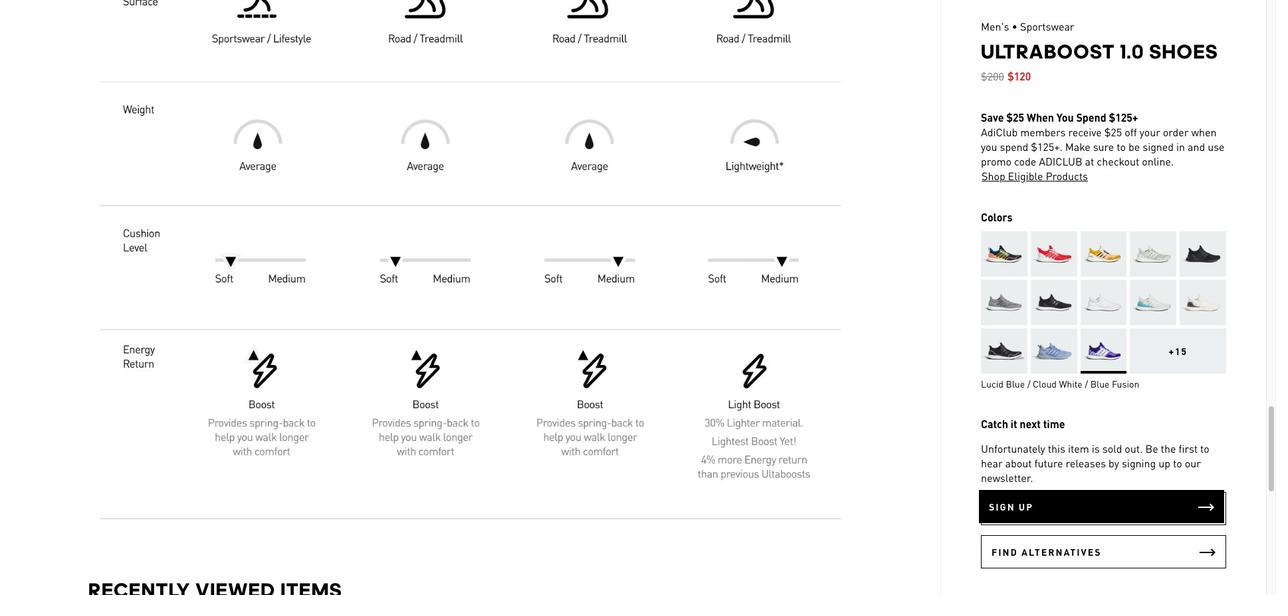 Task type: locate. For each thing, give the bounding box(es) containing it.
find alternatives
[[992, 546, 1102, 558]]

first
[[1179, 442, 1198, 456]]

2 vertical spatial to
[[1174, 456, 1183, 470]]

product color: blue dawn / blue dawn / blue fusion image
[[1031, 329, 1078, 374]]

to
[[1117, 140, 1127, 154], [1201, 442, 1210, 456], [1174, 456, 1183, 470]]

1 horizontal spatial $25
[[1105, 125, 1123, 139]]

2 horizontal spatial to
[[1201, 442, 1210, 456]]

about
[[1006, 456, 1032, 470]]

$25 up sure
[[1105, 125, 1123, 139]]

0 horizontal spatial to
[[1117, 140, 1127, 154]]

/
[[1028, 378, 1031, 390], [1085, 378, 1089, 390]]

to inside save $25 when you spend $125+ adiclub members receive $25 off your order when you spend $125+. make sure to be signed in and use promo code adiclub at checkout online. shop eligible products
[[1117, 140, 1127, 154]]

0 horizontal spatial $25
[[1007, 110, 1025, 124]]

to right first
[[1201, 442, 1210, 456]]

1 horizontal spatial to
[[1174, 456, 1183, 470]]

the
[[1161, 442, 1177, 456]]

product color: core black / core black / wonder quartz image
[[982, 329, 1028, 374]]

adiclub
[[982, 125, 1018, 139]]

sold
[[1103, 442, 1123, 456]]

0 horizontal spatial product color: core black / core black / beam green image
[[1031, 280, 1078, 325]]

item
[[1069, 442, 1090, 456]]

save $25 when you spend $125+ adiclub members receive $25 off your order when you spend $125+. make sure to be signed in and use promo code adiclub at checkout online. shop eligible products
[[982, 110, 1225, 183]]

product color: core black / core black / beam green image up product color: blue dawn / blue dawn / blue fusion image
[[1031, 280, 1078, 325]]

when
[[1192, 125, 1217, 139]]

alternatives
[[1022, 546, 1102, 558]]

1 vertical spatial $25
[[1105, 125, 1123, 139]]

0 horizontal spatial blue
[[1006, 378, 1026, 390]]

0 vertical spatial product color: core black / core black / beam green image
[[1181, 231, 1227, 277]]

product color: active red / active red / core black image
[[1031, 231, 1078, 277]]

time
[[1044, 417, 1066, 431]]

1 horizontal spatial blue
[[1091, 378, 1110, 390]]

1 vertical spatial product color: core black / core black / beam green image
[[1031, 280, 1078, 325]]

product color: linen green / linen green / silver green image
[[1131, 231, 1177, 277]]

/ right white
[[1085, 378, 1089, 390]]

product color: lucid blue / cloud white / blue fusion image
[[1081, 329, 1127, 374]]

products
[[1046, 169, 1089, 183]]

catch it next time
[[982, 417, 1066, 431]]

blue left fusion
[[1091, 378, 1110, 390]]

$25 up "adiclub"
[[1007, 110, 1025, 124]]

at
[[1086, 154, 1095, 168]]

white
[[1060, 378, 1083, 390]]

up right sign
[[1019, 501, 1034, 513]]

up
[[1159, 456, 1171, 470], [1019, 501, 1034, 513]]

1 horizontal spatial /
[[1085, 378, 1089, 390]]

spend
[[1077, 110, 1107, 124]]

product color: core black / core black / beam green image
[[1181, 231, 1227, 277], [1031, 280, 1078, 325]]

lucid blue / cloud white / blue fusion
[[982, 378, 1140, 390]]

/ left the cloud
[[1028, 378, 1031, 390]]

$125+
[[1110, 110, 1139, 124]]

blue right lucid
[[1006, 378, 1026, 390]]

1 horizontal spatial up
[[1159, 456, 1171, 470]]

code
[[1015, 154, 1037, 168]]

blue
[[1006, 378, 1026, 390], [1091, 378, 1110, 390]]

sign up button
[[980, 490, 1225, 523]]

unfortunately this item is sold out. be the first to hear about future releases by signing up to our newsletter.
[[982, 442, 1210, 485]]

men's
[[982, 19, 1010, 33]]

off
[[1125, 125, 1138, 139]]

by
[[1109, 456, 1120, 470]]

product color: core black / core black / beam green image up product color: off white / off white / core black image
[[1181, 231, 1227, 277]]

be
[[1146, 442, 1159, 456]]

to left our
[[1174, 456, 1183, 470]]

sign
[[990, 501, 1016, 513]]

be
[[1129, 140, 1141, 154]]

unfortunately
[[982, 442, 1046, 456]]

1 / from the left
[[1028, 378, 1031, 390]]

when
[[1027, 110, 1055, 124]]

fusion
[[1113, 378, 1140, 390]]

$120
[[1008, 69, 1032, 83]]

it
[[1011, 417, 1018, 431]]

0 horizontal spatial up
[[1019, 501, 1034, 513]]

sportswear
[[1021, 19, 1075, 33]]

1 horizontal spatial product color: core black / core black / beam green image
[[1181, 231, 1227, 277]]

sure
[[1094, 140, 1115, 154]]

to left be
[[1117, 140, 1127, 154]]

0 vertical spatial to
[[1117, 140, 1127, 154]]

$25
[[1007, 110, 1025, 124], [1105, 125, 1123, 139]]

shoes
[[1150, 40, 1219, 63]]

1 vertical spatial up
[[1019, 501, 1034, 513]]

product color: cloud white / team maroon / team colleg gold image
[[1081, 231, 1127, 277]]

men's • sportswear ultraboost 1.0 shoes $200 $120
[[982, 19, 1219, 83]]

0 vertical spatial $25
[[1007, 110, 1025, 124]]

0 vertical spatial up
[[1159, 456, 1171, 470]]

0 horizontal spatial /
[[1028, 378, 1031, 390]]

order
[[1164, 125, 1189, 139]]

up down 'the'
[[1159, 456, 1171, 470]]

checkout
[[1097, 154, 1140, 168]]

2 / from the left
[[1085, 378, 1089, 390]]



Task type: vqa. For each thing, say whether or not it's contained in the screenshot.
Apply (122)
no



Task type: describe. For each thing, give the bounding box(es) containing it.
1 blue from the left
[[1006, 378, 1026, 390]]

catch
[[982, 417, 1009, 431]]

receive
[[1069, 125, 1102, 139]]

adiclub
[[1040, 154, 1083, 168]]

product color: core black / core black / bright blue image
[[982, 231, 1028, 277]]

ultraboost
[[982, 40, 1116, 63]]

up inside unfortunately this item is sold out. be the first to hear about future releases by signing up to our newsletter.
[[1159, 456, 1171, 470]]

1 vertical spatial to
[[1201, 442, 1210, 456]]

find
[[992, 546, 1019, 558]]

find alternatives button
[[982, 535, 1227, 569]]

signed
[[1143, 140, 1174, 154]]

signing
[[1122, 456, 1157, 470]]

eligible
[[1009, 169, 1044, 183]]

spend
[[1000, 140, 1029, 154]]

$125+.
[[1032, 140, 1063, 154]]

make
[[1066, 140, 1091, 154]]

product color: cloud white / cloud white / cloud white image
[[1081, 280, 1127, 325]]

in
[[1177, 140, 1186, 154]]

$200
[[982, 69, 1005, 83]]

•
[[1012, 19, 1018, 33]]

our
[[1185, 456, 1202, 470]]

+15 button
[[1131, 329, 1227, 374]]

is
[[1092, 442, 1100, 456]]

future
[[1035, 456, 1064, 470]]

product color: crystal white / crystal white / preloved blue image
[[1131, 280, 1177, 325]]

online.
[[1143, 154, 1175, 168]]

save
[[982, 110, 1004, 124]]

promo
[[982, 154, 1012, 168]]

and
[[1188, 140, 1206, 154]]

use
[[1208, 140, 1225, 154]]

up inside button
[[1019, 501, 1034, 513]]

releases
[[1066, 456, 1107, 470]]

shop eligible products link
[[982, 169, 1089, 184]]

shop
[[982, 169, 1006, 183]]

newsletter.
[[982, 471, 1034, 485]]

product color: grey three / grey five / core black image
[[982, 280, 1028, 325]]

2 blue from the left
[[1091, 378, 1110, 390]]

you
[[1057, 110, 1074, 124]]

product color: off white / off white / core black image
[[1181, 280, 1227, 325]]

1.0
[[1121, 40, 1145, 63]]

cloud
[[1033, 378, 1057, 390]]

you
[[982, 140, 998, 154]]

next
[[1020, 417, 1041, 431]]

this
[[1049, 442, 1066, 456]]

members
[[1021, 125, 1066, 139]]

sign up
[[990, 501, 1034, 513]]

hear
[[982, 456, 1003, 470]]

your
[[1140, 125, 1161, 139]]

out.
[[1125, 442, 1143, 456]]

colors
[[982, 210, 1013, 224]]

lucid
[[982, 378, 1004, 390]]

+15
[[1169, 345, 1188, 357]]



